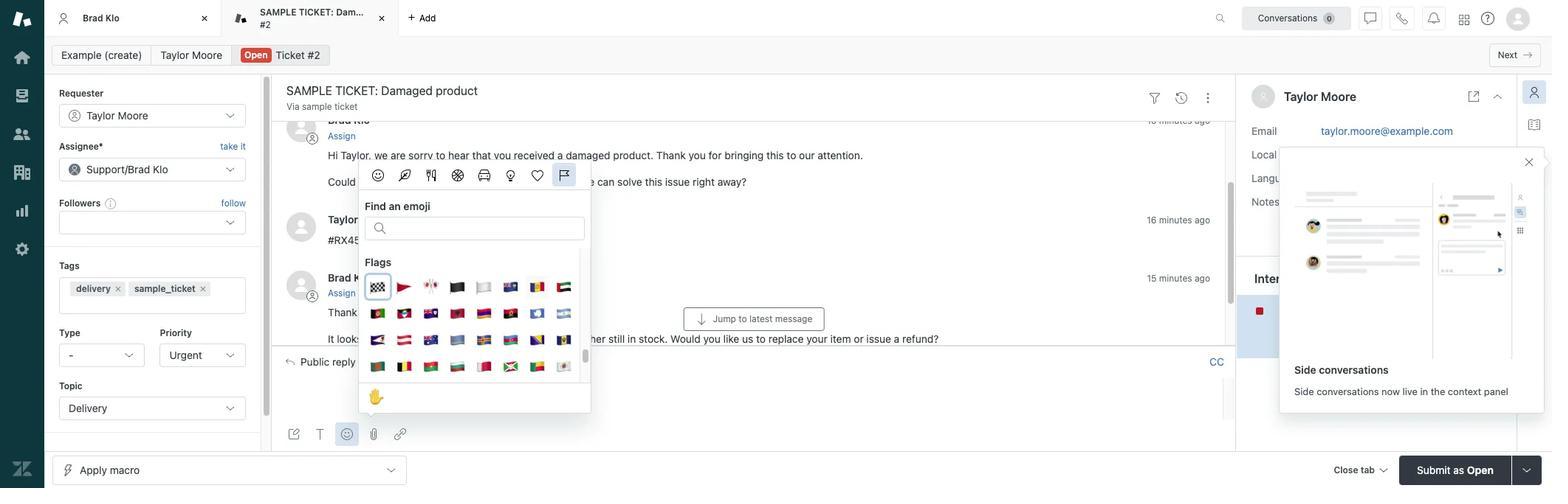 Task type: locate. For each thing, give the bounding box(es) containing it.
brad down ticket
[[328, 114, 351, 127]]

in right live
[[1420, 386, 1428, 398]]

0 vertical spatial in
[[628, 333, 636, 346]]

this right solve
[[645, 175, 662, 188]]

open inside secondary element
[[245, 49, 268, 61]]

moore up tue,
[[1321, 90, 1357, 103]]

1 vertical spatial klo
[[354, 114, 370, 127]]

ago inside sample ticket: damaged product 16 minutes ago status
[[1328, 321, 1344, 332]]

- down type
[[69, 349, 73, 362]]

1 horizontal spatial sample
[[1280, 304, 1321, 316]]

- inside conversationlabel "log"
[[529, 333, 534, 346]]

ticket: up side conversations at the bottom
[[1324, 304, 1362, 316]]

refund?
[[902, 333, 939, 346]]

taylor moore link
[[151, 45, 232, 66], [328, 213, 392, 226]]

issue right or
[[867, 333, 891, 346]]

brad klo link
[[328, 114, 370, 127], [328, 271, 370, 284]]

take it button
[[220, 140, 246, 155]]

to left the hear
[[436, 149, 445, 161]]

ticket: inside sample ticket: damaged product 16 minutes ago status
[[1324, 304, 1362, 316]]

number
[[506, 175, 543, 188]]

0 horizontal spatial in
[[628, 333, 636, 346]]

product inside sample ticket: damaged product #2
[[380, 7, 414, 18]]

15 minutes ago
[[1147, 273, 1210, 284]]

1 vertical spatial thank
[[328, 306, 357, 319]]

for
[[709, 149, 722, 161], [380, 306, 393, 319]]

1 vertical spatial your
[[807, 333, 828, 346]]

0 vertical spatial assign
[[328, 130, 356, 142]]

ticket: inside sample ticket: damaged product #2
[[299, 7, 334, 18]]

0 vertical spatial brad klo assign
[[328, 114, 370, 142]]

this right "bringing" on the left
[[767, 149, 784, 161]]

2 assign button from the top
[[328, 287, 356, 301]]

sample up #2
[[260, 7, 296, 18]]

us left "with"
[[417, 175, 428, 188]]

tabs tab list
[[44, 0, 1200, 37]]

16 minutes ago down events image
[[1147, 115, 1210, 127]]

sample up status
[[1280, 304, 1321, 316]]

1 horizontal spatial the
[[1431, 386, 1445, 398]]

2 avatar image from the top
[[287, 212, 316, 242]]

open right as in the right of the page
[[1467, 464, 1494, 477]]

taylor moore right (create)
[[161, 49, 222, 61]]

2 brad klo link from the top
[[328, 271, 370, 284]]

16 minutes ago up 15 minutes ago
[[1147, 215, 1210, 226]]

a left refund?
[[894, 333, 900, 346]]

issue left 'right'
[[665, 175, 690, 188]]

1 vertical spatial assign button
[[328, 287, 356, 301]]

🇧🇭️
[[476, 357, 493, 378]]

conversations
[[1319, 364, 1389, 376], [1317, 386, 1379, 398]]

ticket: up open link
[[299, 7, 334, 18]]

taylor moore link right (create)
[[151, 45, 232, 66]]

1 vertical spatial us
[[742, 333, 753, 346]]

- right chair
[[529, 333, 534, 346]]

take it
[[220, 141, 246, 152]]

that right so
[[559, 175, 578, 188]]

0 vertical spatial issue
[[665, 175, 690, 188]]

stock.
[[639, 333, 668, 346]]

thank
[[656, 149, 686, 161], [328, 306, 357, 319]]

taylor right user icon
[[1284, 90, 1318, 103]]

16 minutes ago for hi taylor, we are sorry to hear that you received a damaged product. thank you for bringing this to our attention.
[[1147, 115, 1210, 127]]

1 vertical spatial open
[[1467, 464, 1494, 477]]

0 vertical spatial assign button
[[328, 130, 356, 143]]

1 side from the top
[[1295, 364, 1316, 376]]

1 avatar image from the top
[[287, 113, 316, 143]]

1 horizontal spatial open
[[1467, 464, 1494, 477]]

14:56
[[1344, 148, 1371, 161]]

ago right the 15
[[1195, 273, 1210, 284]]

item
[[443, 333, 464, 346], [830, 333, 851, 346]]

1 horizontal spatial your
[[807, 333, 828, 346]]

minutes for hi taylor, we are sorry to hear that you received a damaged product. thank you for bringing this to our attention.
[[1159, 115, 1192, 127]]

secondary element
[[44, 41, 1552, 70]]

our
[[799, 149, 815, 161]]

1 horizontal spatial item
[[830, 333, 851, 346]]

thank right product.
[[656, 149, 686, 161]]

add attachment image
[[368, 429, 380, 441]]

that right the hear
[[472, 149, 491, 161]]

damaged inside sample ticket: damaged product #2
[[336, 7, 377, 18]]

the for item
[[425, 333, 441, 346]]

taylor moore inside secondary element
[[161, 49, 222, 61]]

🇧🇩️
[[370, 357, 386, 378]]

1 horizontal spatial close image
[[1492, 91, 1504, 103]]

live
[[1403, 386, 1418, 398]]

taylor moore link down find
[[328, 213, 392, 226]]

0 vertical spatial conversations
[[1319, 364, 1389, 376]]

🏁️
[[370, 277, 386, 298]]

0 vertical spatial 16 minutes ago
[[1147, 115, 1210, 127]]

close image left #2
[[197, 11, 212, 26]]

eames
[[467, 333, 499, 346]]

product for sample ticket: damaged product 16 minutes ago status
[[1413, 304, 1451, 316]]

2 assign from the top
[[328, 288, 356, 299]]

0 horizontal spatial item
[[443, 333, 464, 346]]

cc
[[1210, 356, 1224, 368]]

thank up looks
[[328, 306, 357, 319]]

your
[[454, 175, 475, 188], [807, 333, 828, 346]]

1 vertical spatial a
[[894, 333, 900, 346]]

close image
[[374, 11, 389, 26]]

1 vertical spatial 16 minutes ago
[[1147, 215, 1210, 226]]

taylor,
[[341, 149, 372, 161]]

ticket: for sample ticket: damaged product 16 minutes ago status
[[1324, 304, 1362, 316]]

conversations for side conversations
[[1319, 364, 1389, 376]]

assign button up the 'thank you for that.'
[[328, 287, 356, 301]]

🇦🇷️
[[556, 304, 572, 325]]

product inside sample ticket: damaged product 16 minutes ago status
[[1413, 304, 1451, 316]]

taylor.moore@example.com
[[1321, 124, 1453, 137]]

1 vertical spatial assign
[[328, 288, 356, 299]]

for up 'right'
[[709, 149, 722, 161]]

assign up the 'thank you for that.'
[[328, 288, 356, 299]]

could you provide us with your order number so that we can solve this issue right away?
[[328, 175, 747, 188]]

zendesk support image
[[13, 10, 32, 29]]

ago for thank you for that.
[[1195, 273, 1210, 284]]

still
[[608, 333, 625, 346]]

0 vertical spatial thank
[[656, 149, 686, 161]]

user image
[[1259, 92, 1268, 101]]

flags
[[365, 256, 391, 269]]

2 brad klo assign from the top
[[328, 271, 370, 299]]

brad klo tab
[[44, 0, 222, 37]]

🇦🇨️
[[503, 277, 519, 298]]

0 vertical spatial ticket:
[[299, 7, 334, 18]]

sample
[[260, 7, 296, 18], [1280, 304, 1321, 316]]

open link
[[231, 45, 330, 66]]

1 like from the left
[[365, 333, 381, 346]]

1 horizontal spatial thank
[[656, 149, 686, 161]]

brad klo link left 🏁️
[[328, 271, 370, 284]]

brad klo assign down ticket
[[328, 114, 370, 142]]

we left have
[[384, 333, 397, 346]]

side down side conversations at the bottom
[[1295, 386, 1314, 398]]

1 horizontal spatial taylor moore link
[[328, 213, 392, 226]]

1 vertical spatial that
[[559, 175, 578, 188]]

0 horizontal spatial close image
[[197, 11, 212, 26]]

this
[[767, 149, 784, 161], [645, 175, 662, 188]]

minutes up status
[[1293, 321, 1326, 332]]

customer context image
[[1529, 86, 1540, 98]]

ago up 15 minutes ago
[[1195, 215, 1210, 226]]

assign
[[328, 130, 356, 142], [328, 288, 356, 299]]

🇧🇪️
[[397, 357, 413, 378]]

🇦🇲️
[[476, 304, 493, 325]]

taylor.moore@example.com image
[[414, 357, 426, 368]]

16 for #rx4583
[[1147, 215, 1157, 226]]

1 horizontal spatial product
[[1413, 304, 1451, 316]]

we
[[374, 149, 388, 161], [581, 175, 595, 188], [384, 333, 397, 346]]

1 vertical spatial sample
[[1280, 304, 1321, 316]]

like right looks
[[365, 333, 381, 346]]

the inside conversationlabel "log"
[[425, 333, 441, 346]]

taylor up #rx4583
[[328, 213, 358, 226]]

brown
[[537, 333, 567, 346]]

to left replace
[[756, 333, 766, 346]]

the right have
[[425, 333, 441, 346]]

your right "with"
[[454, 175, 475, 188]]

tab
[[222, 0, 414, 37]]

close image right view more details icon
[[1492, 91, 1504, 103]]

0 vertical spatial side
[[1295, 364, 1316, 376]]

🇦🇼️
[[450, 330, 466, 352]]

side
[[1295, 364, 1316, 376], [1295, 386, 1314, 398]]

taylor moore
[[161, 49, 222, 61], [1284, 90, 1357, 103], [328, 213, 392, 226], [429, 357, 485, 368]]

damaged inside sample ticket: damaged product 16 minutes ago status
[[1365, 304, 1410, 316]]

0 horizontal spatial sample
[[260, 7, 296, 18]]

ago
[[1195, 115, 1210, 127], [1195, 215, 1210, 226], [1195, 273, 1210, 284], [1328, 321, 1344, 332]]

0 vertical spatial open
[[245, 49, 268, 61]]

1 vertical spatial -
[[69, 349, 73, 362]]

0 horizontal spatial open
[[245, 49, 268, 61]]

moore down find
[[361, 213, 392, 226]]

1 vertical spatial brad klo link
[[328, 271, 370, 284]]

2 16 minutes ago from the top
[[1147, 215, 1210, 226]]

1 vertical spatial damaged
[[1365, 304, 1410, 316]]

damaged for sample ticket: damaged product #2
[[336, 7, 377, 18]]

0 vertical spatial -
[[529, 333, 534, 346]]

1 horizontal spatial ticket:
[[1324, 304, 1362, 316]]

close image
[[197, 11, 212, 26], [1492, 91, 1504, 103]]

sample inside sample ticket: damaged product #2
[[260, 7, 296, 18]]

0 horizontal spatial this
[[645, 175, 662, 188]]

1 horizontal spatial this
[[767, 149, 784, 161]]

1 horizontal spatial a
[[894, 333, 900, 346]]

1 vertical spatial avatar image
[[287, 212, 316, 242]]

0 vertical spatial we
[[374, 149, 388, 161]]

pst
[[1374, 148, 1394, 161]]

side conversations now live in the context panel
[[1295, 386, 1509, 398]]

draft mode image
[[288, 429, 300, 441]]

0 vertical spatial your
[[454, 175, 475, 188]]

0 vertical spatial that
[[472, 149, 491, 161]]

open down #2
[[245, 49, 268, 61]]

16 minutes ago text field
[[1147, 215, 1210, 226]]

0 horizontal spatial product
[[380, 7, 414, 18]]

minutes
[[1159, 115, 1192, 127], [1159, 215, 1192, 226], [1159, 273, 1192, 284], [1293, 321, 1326, 332]]

to
[[390, 356, 402, 368]]

2 vertical spatial klo
[[354, 271, 370, 284]]

next
[[1498, 49, 1518, 61]]

0 horizontal spatial damaged
[[336, 7, 377, 18]]

we left can
[[581, 175, 595, 188]]

moore left edit user image
[[458, 357, 485, 368]]

sample inside sample ticket: damaged product 16 minutes ago status
[[1280, 304, 1321, 316]]

a right received
[[557, 149, 563, 161]]

1 horizontal spatial -
[[529, 333, 534, 346]]

brad klo assign
[[328, 114, 370, 142], [328, 271, 370, 299]]

klo left 🏁️
[[354, 271, 370, 284]]

your right replace
[[807, 333, 828, 346]]

1 vertical spatial 16
[[1147, 215, 1157, 226]]

taylor right (create)
[[161, 49, 189, 61]]

2 vertical spatial 16
[[1280, 321, 1290, 332]]

the
[[425, 333, 441, 346], [1431, 386, 1445, 398]]

it
[[240, 141, 246, 152]]

1 item from the left
[[443, 333, 464, 346]]

0 horizontal spatial your
[[454, 175, 475, 188]]

you down 🏁️
[[360, 306, 377, 319]]

1 brad klo assign from the top
[[328, 114, 370, 142]]

1 horizontal spatial us
[[742, 333, 753, 346]]

minutes down events image
[[1159, 115, 1192, 127]]

1 horizontal spatial for
[[709, 149, 722, 161]]

0 horizontal spatial ticket:
[[299, 7, 334, 18]]

1 vertical spatial side
[[1295, 386, 1314, 398]]

2 vertical spatial avatar image
[[287, 271, 316, 300]]

to
[[436, 149, 445, 161], [787, 149, 796, 161], [756, 333, 766, 346]]

sample ticket: damaged product 16 minutes ago status
[[1280, 304, 1451, 348]]

1 vertical spatial this
[[645, 175, 662, 188]]

minutes up 15 minutes ago
[[1159, 215, 1192, 226]]

assign for hi
[[328, 130, 356, 142]]

conversations down side conversations at the bottom
[[1317, 386, 1379, 398]]

language
[[1252, 172, 1299, 184]]

0 vertical spatial brad klo link
[[328, 114, 370, 127]]

organizations image
[[13, 163, 32, 182]]

ago left 'email'
[[1195, 115, 1210, 127]]

priority
[[160, 328, 192, 339]]

time
[[1280, 148, 1301, 161]]

moore left open link
[[192, 49, 222, 61]]

🇦🇮️
[[423, 304, 439, 325]]

1 horizontal spatial in
[[1420, 386, 1428, 398]]

🇦🇫️
[[370, 304, 386, 325]]

3 avatar image from the top
[[287, 271, 316, 300]]

1 brad klo link from the top
[[328, 114, 370, 127]]

1 vertical spatial product
[[1413, 304, 1451, 316]]

minutes right the 15
[[1159, 273, 1192, 284]]

brad inside tab
[[83, 12, 103, 23]]

assign button for hi
[[328, 130, 356, 143]]

🇦🇷️ 🇦🇸️
[[370, 304, 572, 352]]

assign button up hi
[[328, 130, 356, 143]]

Find an emoji field
[[392, 218, 575, 237]]

🇦🇸️
[[370, 330, 386, 352]]

1 assign from the top
[[328, 130, 356, 142]]

main element
[[0, 0, 44, 489]]

us
[[417, 175, 428, 188], [742, 333, 753, 346]]

ago up side conversations at the bottom
[[1328, 321, 1344, 332]]

like right would
[[723, 333, 739, 346]]

cc button
[[1210, 356, 1224, 369]]

0 vertical spatial brad
[[83, 12, 103, 23]]

item left or
[[830, 333, 851, 346]]

Add user notes text field
[[1321, 195, 1499, 245]]

🇦🇹️
[[397, 330, 413, 352]]

1 vertical spatial brad
[[328, 114, 351, 127]]

0 horizontal spatial us
[[417, 175, 428, 188]]

2 side from the top
[[1295, 386, 1314, 398]]

ticket: for sample ticket: damaged product #2
[[299, 7, 334, 18]]

issue
[[665, 175, 690, 188], [867, 333, 891, 346]]

assign button for thank
[[328, 287, 356, 301]]

1 horizontal spatial damaged
[[1365, 304, 1410, 316]]

0 horizontal spatial for
[[380, 306, 393, 319]]

conversationlabel log
[[272, 101, 1236, 358]]

0 vertical spatial close image
[[197, 11, 212, 26]]

brad klo link down ticket
[[328, 114, 370, 127]]

open
[[245, 49, 268, 61], [1467, 464, 1494, 477]]

zendesk products image
[[1459, 14, 1470, 25]]

-
[[529, 333, 534, 346], [69, 349, 73, 362]]

16 minutes ago
[[1147, 115, 1210, 127], [1147, 215, 1210, 226]]

avatar image
[[287, 113, 316, 143], [287, 212, 316, 242], [287, 271, 316, 300]]

damaged for sample ticket: damaged product 16 minutes ago status
[[1365, 304, 1410, 316]]

minutes for #rx4583
[[1159, 215, 1192, 226]]

product.
[[613, 149, 654, 161]]

0 vertical spatial klo
[[105, 12, 119, 23]]

thank you for that.
[[328, 306, 418, 319]]

brad klo assign left 🏁️
[[328, 271, 370, 299]]

local
[[1252, 148, 1277, 161]]

next button
[[1489, 44, 1541, 67]]

1 vertical spatial the
[[1431, 386, 1445, 398]]

find
[[365, 200, 386, 213]]

us left replace
[[742, 333, 753, 346]]

0 horizontal spatial taylor moore link
[[151, 45, 232, 66]]

to left our
[[787, 149, 796, 161]]

minutes inside sample ticket: damaged product 16 minutes ago status
[[1293, 321, 1326, 332]]

1 vertical spatial brad klo assign
[[328, 271, 370, 299]]

the left context
[[1431, 386, 1445, 398]]

16 for hi taylor, we are sorry to hear that you received a damaged product. thank you for bringing this to our attention.
[[1147, 115, 1157, 127]]

brad down #rx4583
[[328, 271, 351, 284]]

avatar image for thank you for that.
[[287, 271, 316, 300]]

16 inside sample ticket: damaged product 16 minutes ago status
[[1280, 321, 1290, 332]]

1 vertical spatial issue
[[867, 333, 891, 346]]

klo for thank
[[354, 271, 370, 284]]

0 vertical spatial product
[[380, 7, 414, 18]]

we left are
[[374, 149, 388, 161]]

0 vertical spatial 16
[[1147, 115, 1157, 127]]

item right 🇦🇺️
[[443, 333, 464, 346]]

0 vertical spatial this
[[767, 149, 784, 161]]

🇦🇬️
[[397, 304, 413, 325]]

0 horizontal spatial like
[[365, 333, 381, 346]]

in right still
[[628, 333, 636, 346]]

close image inside brad klo tab
[[197, 11, 212, 26]]

example
[[61, 49, 102, 61]]

0 vertical spatial taylor moore link
[[151, 45, 232, 66]]

side down status
[[1295, 364, 1316, 376]]

1 assign button from the top
[[328, 130, 356, 143]]

#2
[[260, 19, 271, 30]]

1 vertical spatial close image
[[1492, 91, 1504, 103]]

0 vertical spatial us
[[417, 175, 428, 188]]

klo down ticket
[[354, 114, 370, 127]]

1 vertical spatial ticket:
[[1324, 304, 1362, 316]]

taylor moore down find
[[328, 213, 392, 226]]

the for context
[[1431, 386, 1445, 398]]

0 horizontal spatial -
[[69, 349, 73, 362]]

1 vertical spatial for
[[380, 306, 393, 319]]

1 horizontal spatial that
[[559, 175, 578, 188]]

product for sample ticket: damaged product #2
[[380, 7, 414, 18]]

1 16 minutes ago from the top
[[1147, 115, 1210, 127]]

0 vertical spatial avatar image
[[287, 113, 316, 143]]

- inside - popup button
[[69, 349, 73, 362]]

brad up example (create)
[[83, 12, 103, 23]]

klo up example (create)
[[105, 12, 119, 23]]

assign up hi
[[328, 130, 356, 142]]

1 vertical spatial taylor moore link
[[328, 213, 392, 226]]

insert emojis image
[[341, 429, 353, 441]]

for left the 🇦🇬️
[[380, 306, 393, 319]]

conversations up now
[[1319, 364, 1389, 376]]

0 horizontal spatial the
[[425, 333, 441, 346]]



Task type: describe. For each thing, give the bounding box(es) containing it.
taylor moore link inside conversationlabel "log"
[[328, 213, 392, 226]]

tue, 14:56 pst
[[1321, 148, 1394, 161]]

submit
[[1417, 464, 1451, 477]]

away?
[[718, 175, 747, 188]]

15
[[1147, 273, 1157, 284]]

find an emoji
[[365, 200, 430, 213]]

🏴️
[[450, 277, 466, 298]]

Subject field
[[284, 82, 1139, 100]]

can
[[597, 175, 615, 188]]

chair
[[501, 333, 526, 346]]

0 vertical spatial a
[[557, 149, 563, 161]]

in inside conversationlabel "log"
[[628, 333, 636, 346]]

example (create) button
[[52, 45, 152, 66]]

🇧🇯️
[[529, 357, 546, 378]]

sample for sample ticket: damaged product 16 minutes ago status
[[1280, 304, 1321, 316]]

ago for hi taylor, we are sorry to hear that you received a damaged product. thank you for bringing this to our attention.
[[1195, 115, 1210, 127]]

🇦🇪️ 🇦🇫️
[[370, 277, 572, 325]]

taylor moore link inside secondary element
[[151, 45, 232, 66]]

minutes for thank you for that.
[[1159, 273, 1192, 284]]

moore inside secondary element
[[192, 49, 222, 61]]

🏳️
[[476, 277, 493, 298]]

leather
[[570, 333, 606, 346]]

knowledge image
[[1529, 119, 1540, 131]]

get started image
[[13, 48, 32, 67]]

you up 'right'
[[689, 149, 706, 161]]

🇦🇽️
[[476, 330, 493, 352]]

taylor inside secondary element
[[161, 49, 189, 61]]

urgent
[[169, 349, 202, 362]]

🇦🇩️
[[529, 277, 546, 298]]

🇦🇶️
[[529, 304, 546, 325]]

1 vertical spatial we
[[581, 175, 595, 188]]

taylor inside conversationlabel "log"
[[328, 213, 358, 226]]

conversations for side conversations now live in the context panel
[[1317, 386, 1379, 398]]

ago for #rx4583
[[1195, 215, 1210, 226]]

interactions
[[1255, 272, 1322, 285]]

(create)
[[104, 49, 142, 61]]

attention.
[[818, 149, 863, 161]]

side for side conversations now live in the context panel
[[1295, 386, 1314, 398]]

urgent button
[[160, 344, 246, 368]]

or
[[854, 333, 864, 346]]

16 minutes ago text field
[[1147, 115, 1210, 127]]

brad klo
[[83, 12, 119, 23]]

have
[[400, 333, 422, 346]]

brad klo assign for thank
[[328, 271, 370, 299]]

emoji
[[404, 200, 430, 213]]

moore inside conversationlabel "log"
[[361, 213, 392, 226]]

1 horizontal spatial issue
[[867, 333, 891, 346]]

could
[[328, 175, 356, 188]]

ticket
[[334, 101, 358, 112]]

🇧🇧️ 🇧🇩️
[[370, 330, 572, 378]]

✋ button
[[365, 385, 388, 412]]

you right could in the left top of the page
[[359, 175, 376, 188]]

0 horizontal spatial thank
[[328, 306, 357, 319]]

🚩️
[[397, 277, 413, 298]]

format text image
[[315, 429, 326, 441]]

notes
[[1252, 195, 1280, 208]]

🇦🇱️
[[450, 304, 466, 325]]

🇧🇱️
[[556, 357, 572, 378]]

🇧🇮️
[[503, 357, 519, 378]]

brad klo link for hi
[[328, 114, 370, 127]]

replace
[[769, 333, 804, 346]]

admin image
[[13, 240, 32, 259]]

taylor moore right user icon
[[1284, 90, 1357, 103]]

Public reply composer text field
[[279, 378, 1218, 409]]

you up 'order'
[[494, 149, 511, 161]]

side conversations
[[1295, 364, 1389, 376]]

so
[[545, 175, 557, 188]]

2 like from the left
[[723, 333, 739, 346]]

0 vertical spatial for
[[709, 149, 722, 161]]

assign for thank
[[328, 288, 356, 299]]

with
[[431, 175, 451, 188]]

submit as open
[[1417, 464, 1494, 477]]

views image
[[13, 86, 32, 106]]

events image
[[1176, 92, 1187, 104]]

🇧🇫️
[[423, 357, 439, 378]]

get help image
[[1481, 12, 1495, 25]]

solve
[[617, 175, 642, 188]]

type
[[59, 328, 80, 339]]

hi taylor, we are sorry to hear that you received a damaged product. thank you for bringing this to our attention.
[[328, 149, 863, 161]]

1 horizontal spatial to
[[756, 333, 766, 346]]

klo for hi
[[354, 114, 370, 127]]

#rx4583
[[328, 234, 373, 246]]

user image
[[1260, 93, 1267, 101]]

reporting image
[[13, 202, 32, 221]]

- button
[[59, 344, 145, 368]]

damaged
[[566, 149, 610, 161]]

hear
[[448, 149, 469, 161]]

follow
[[221, 198, 246, 209]]

taylor moore down 🇦🇼️
[[429, 357, 485, 368]]

🇧🇬️
[[450, 357, 466, 378]]

as
[[1454, 464, 1464, 477]]

an
[[389, 200, 401, 213]]

zendesk image
[[13, 460, 32, 479]]

16 minutes ago for #rx4583
[[1147, 215, 1210, 226]]

take
[[220, 141, 238, 152]]

2 vertical spatial we
[[384, 333, 397, 346]]

2 horizontal spatial to
[[787, 149, 796, 161]]

provide
[[379, 175, 414, 188]]

via
[[287, 101, 300, 112]]

that.
[[396, 306, 418, 319]]

are
[[391, 149, 406, 161]]

brad for hi
[[328, 114, 351, 127]]

order
[[478, 175, 503, 188]]

bringing
[[725, 149, 764, 161]]

avatar image for hi taylor, we are sorry to hear that you received a damaged product. thank you for bringing this to our attention.
[[287, 113, 316, 143]]

right
[[693, 175, 715, 188]]

view more details image
[[1468, 91, 1480, 103]]

1 vertical spatial in
[[1420, 386, 1428, 398]]

sample for sample ticket: damaged product #2
[[260, 7, 296, 18]]

tab containing sample ticket: damaged product
[[222, 0, 414, 37]]

0 horizontal spatial issue
[[665, 175, 690, 188]]

taylor moore inside conversationlabel "log"
[[328, 213, 392, 226]]

conversations button
[[1242, 6, 1351, 30]]

customers image
[[13, 125, 32, 144]]

example (create)
[[61, 49, 142, 61]]

tue,
[[1321, 148, 1341, 161]]

klo inside tab
[[105, 12, 119, 23]]

🇦🇿️
[[503, 330, 519, 352]]

context
[[1448, 386, 1482, 398]]

15 minutes ago text field
[[1147, 273, 1210, 284]]

sample
[[302, 101, 332, 112]]

email
[[1252, 124, 1277, 137]]

brad klo assign for hi
[[328, 114, 370, 142]]

brad for thank
[[328, 271, 351, 284]]

you right would
[[703, 333, 721, 346]]

add link (cmd k) image
[[394, 429, 406, 441]]

🇦🇺️
[[423, 330, 439, 352]]

🇧🇧️
[[556, 330, 572, 352]]

it looks like we have the item eames chair - brown leather still in stock. would you like us to replace your item or issue a refund?
[[328, 333, 939, 346]]

0 horizontal spatial that
[[472, 149, 491, 161]]

sorry
[[409, 149, 433, 161]]

panel
[[1484, 386, 1509, 398]]

would
[[671, 333, 701, 346]]

local time
[[1252, 148, 1301, 161]]

edit user image
[[491, 357, 502, 368]]

side for side conversations
[[1295, 364, 1316, 376]]

0 horizontal spatial to
[[436, 149, 445, 161]]

taylor right taylor.moore@example.com icon
[[429, 357, 455, 368]]

brad klo link for thank
[[328, 271, 370, 284]]

2 item from the left
[[830, 333, 851, 346]]

🎌️
[[423, 277, 439, 298]]

conversations
[[1258, 12, 1318, 23]]

sample ticket: damaged product #2
[[260, 7, 414, 30]]



Task type: vqa. For each thing, say whether or not it's contained in the screenshot.
define
no



